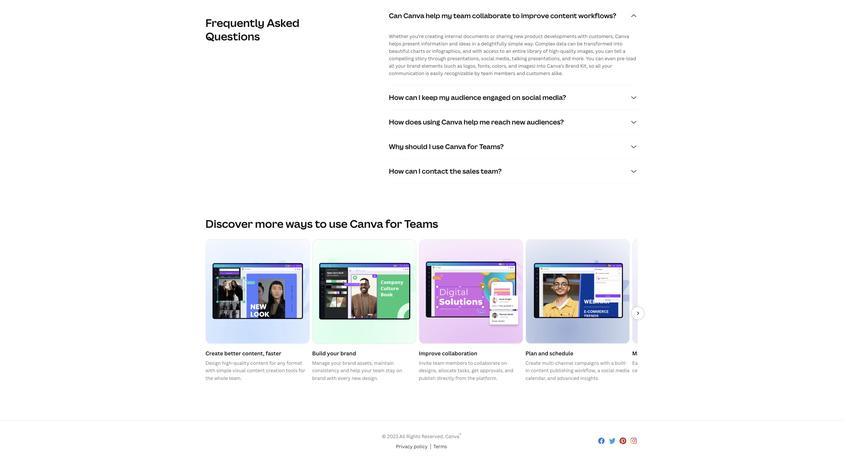 Task type: vqa. For each thing, say whether or not it's contained in the screenshot.
heading to the left
no



Task type: locate. For each thing, give the bounding box(es) containing it.
0 horizontal spatial or
[[427, 48, 431, 54]]

1 vertical spatial members
[[446, 360, 467, 366]]

on up approvals, at the bottom right of page
[[502, 360, 508, 366]]

how down communication
[[389, 93, 404, 102]]

content down the content,
[[251, 360, 268, 366]]

keep
[[422, 93, 438, 102]]

social left media?
[[522, 93, 542, 102]]

2 how from the top
[[389, 118, 404, 127]]

your down build your brand
[[331, 360, 342, 366]]

my up the internal
[[442, 11, 452, 20]]

with left built-
[[601, 360, 610, 366]]

1 vertical spatial create
[[526, 360, 541, 366]]

use inside dropdown button
[[433, 142, 444, 151]]

team up 'allocate'
[[433, 360, 445, 366]]

helps
[[389, 41, 402, 47]]

entire
[[513, 48, 526, 54]]

to up get
[[469, 360, 473, 366]]

discover more ways to use canva for teams
[[206, 217, 439, 231]]

resource manageassets image
[[633, 240, 737, 344]]

2 horizontal spatial social
[[602, 368, 615, 374]]

2 vertical spatial on
[[397, 368, 403, 374]]

members inside 'invite team members to collaborate on designs,  allocate tasks, get approvals, and publish directly from the platform.'
[[446, 360, 467, 366]]

0 horizontal spatial simple
[[217, 368, 232, 374]]

quality up visual
[[234, 360, 249, 366]]

publishing
[[550, 368, 574, 374]]

to left an
[[500, 48, 505, 54]]

0 vertical spatial or
[[491, 33, 496, 40]]

2 horizontal spatial help
[[464, 118, 479, 127]]

2 vertical spatial how
[[389, 167, 404, 176]]

simple
[[508, 41, 523, 47], [217, 368, 232, 374]]

can down the you
[[596, 55, 604, 62]]

0 horizontal spatial into
[[537, 63, 546, 69]]

developments
[[544, 33, 577, 40]]

and down publishing
[[548, 375, 556, 382]]

reserved,
[[422, 433, 444, 440]]

the inside easily locate the latest design files with one central place to manage your digital content.
[[662, 360, 670, 366]]

the
[[450, 167, 461, 176], [662, 360, 670, 366], [206, 375, 213, 382], [468, 375, 476, 382]]

(such
[[444, 63, 456, 69]]

stay
[[386, 368, 396, 374]]

your down assets,
[[362, 368, 372, 374]]

digital
[[700, 368, 714, 374]]

documents
[[464, 33, 489, 40]]

2 vertical spatial help
[[351, 368, 361, 374]]

quality down data
[[561, 48, 577, 54]]

to right the place
[[664, 368, 668, 374]]

0 horizontal spatial presentations,
[[448, 55, 480, 62]]

help down assets,
[[351, 368, 361, 374]]

i left contact
[[419, 167, 421, 176]]

0 horizontal spatial help
[[351, 368, 361, 374]]

how for how can i keep my audience engaged on social media?
[[389, 93, 404, 102]]

your down design
[[688, 368, 699, 374]]

collaboration
[[442, 350, 478, 358]]

teams
[[405, 217, 439, 231]]

0 vertical spatial social
[[482, 55, 495, 62]]

new inside dropdown button
[[512, 118, 526, 127]]

for inside dropdown button
[[468, 142, 478, 151]]

create down the plan
[[526, 360, 541, 366]]

manage inside manage your brand assets, maintain consistency and help your team stay on brand with every new design.
[[312, 360, 330, 366]]

help left me
[[464, 118, 479, 127]]

manage your brand assets, maintain consistency and help your team stay on brand with every new design.
[[312, 360, 403, 382]]

in
[[472, 41, 476, 47], [526, 368, 530, 374]]

the left whole
[[206, 375, 213, 382]]

and up brand
[[562, 55, 571, 62]]

me
[[480, 118, 490, 127]]

how down why on the left of page
[[389, 167, 404, 176]]

central
[[633, 368, 649, 374]]

all down compelling
[[389, 63, 395, 69]]

complex
[[536, 41, 556, 47]]

1 vertical spatial in
[[526, 368, 530, 374]]

an
[[506, 48, 512, 54]]

approvals,
[[480, 368, 504, 374]]

and down the internal
[[449, 41, 458, 47]]

the inside design high-quality content for any format with simple visual content creation tools for the whole team.
[[206, 375, 213, 382]]

more
[[255, 217, 284, 231]]

1 vertical spatial or
[[427, 48, 431, 54]]

and down the images)
[[517, 70, 526, 77]]

how can i keep my audience engaged on social media?
[[389, 93, 567, 102]]

members down collaboration
[[446, 360, 467, 366]]

how left does
[[389, 118, 404, 127]]

1 horizontal spatial presentations,
[[529, 55, 561, 62]]

1 horizontal spatial help
[[426, 11, 441, 20]]

new right sharing
[[514, 33, 524, 40]]

can left be
[[568, 41, 576, 47]]

0 vertical spatial i
[[419, 93, 421, 102]]

simple inside design high-quality content for any format with simple visual content creation tools for the whole team.
[[217, 368, 232, 374]]

create up design
[[206, 350, 223, 358]]

high- right of
[[549, 48, 561, 54]]

can left contact
[[406, 167, 418, 176]]

does
[[406, 118, 422, 127]]

new right reach
[[512, 118, 526, 127]]

1 horizontal spatial in
[[526, 368, 530, 374]]

1 vertical spatial new
[[512, 118, 526, 127]]

1 horizontal spatial high-
[[549, 48, 561, 54]]

easily locate the latest design files with one central place to manage your digital content.
[[633, 360, 735, 374]]

0 vertical spatial quality
[[561, 48, 577, 54]]

simple up whole
[[217, 368, 232, 374]]

workflows?
[[579, 11, 617, 20]]

manage up consistency
[[312, 360, 330, 366]]

1 vertical spatial social
[[522, 93, 542, 102]]

content inside create multi-channel campaigns with a built- in content publishing workflow, a social media calendar, and advanced insights.
[[531, 368, 549, 374]]

quality inside whether you're creating internal documents or sharing new product developments with customers, canva helps present information and ideas in a delightfully simple way. complex data can be transformed into beautiful charts or infographics, and with access to an entire library of high-quality images, you can tell a compelling story through presentations, social media, talking presentations, and more. you can even pre-load all your brand elements (such as logos, fonts, colors, and images) into canva's brand kit, so all your communication is easily recognizable by team members and customers alike.
[[561, 48, 577, 54]]

2 vertical spatial new
[[352, 375, 361, 382]]

brand up manage your brand assets, maintain consistency and help your team stay on brand with every new design.
[[341, 350, 356, 358]]

new right the every
[[352, 375, 361, 382]]

into up customers
[[537, 63, 546, 69]]

and right approvals, at the bottom right of page
[[505, 368, 514, 374]]

to inside 'invite team members to collaborate on designs,  allocate tasks, get approvals, and publish directly from the platform.'
[[469, 360, 473, 366]]

2 vertical spatial i
[[419, 167, 421, 176]]

1 vertical spatial collaborate
[[475, 360, 501, 366]]

ways
[[286, 217, 313, 231]]

with inside easily locate the latest design files with one central place to manage your digital content.
[[712, 360, 721, 366]]

in up calendar, at the bottom
[[526, 368, 530, 374]]

manage for manage your brand assets, maintain consistency and help your team stay on brand with every new design.
[[312, 360, 330, 366]]

discover
[[206, 217, 253, 231]]

to left improve
[[513, 11, 520, 20]]

for left teams
[[386, 217, 402, 231]]

plan and schedule
[[526, 350, 574, 358]]

0 horizontal spatial in
[[472, 41, 476, 47]]

in inside create multi-channel campaigns with a built- in content publishing workflow, a social media calendar, and advanced insights.
[[526, 368, 530, 374]]

0 vertical spatial on
[[512, 93, 521, 102]]

i right should
[[429, 142, 431, 151]]

3 how from the top
[[389, 167, 404, 176]]

2 horizontal spatial all
[[655, 350, 661, 358]]

the left sales
[[450, 167, 461, 176]]

social down the access
[[482, 55, 495, 62]]

terms
[[434, 444, 448, 450]]

so
[[589, 63, 595, 69]]

images,
[[578, 48, 595, 54]]

transformed
[[584, 41, 613, 47]]

resource buildyourbrand image
[[313, 240, 416, 344]]

a
[[478, 41, 480, 47], [623, 48, 626, 54], [612, 360, 614, 366], [598, 368, 601, 374]]

use
[[433, 142, 444, 151], [329, 217, 348, 231]]

all right so
[[596, 63, 601, 69]]

0 horizontal spatial manage
[[312, 360, 330, 366]]

0 vertical spatial use
[[433, 142, 444, 151]]

0 horizontal spatial on
[[397, 368, 403, 374]]

create for create multi-channel campaigns with a built- in content publishing workflow, a social media calendar, and advanced insights.
[[526, 360, 541, 366]]

0 vertical spatial create
[[206, 350, 223, 358]]

help up creating
[[426, 11, 441, 20]]

content up developments
[[551, 11, 577, 20]]

charts
[[411, 48, 425, 54]]

1 horizontal spatial social
[[522, 93, 542, 102]]

1 horizontal spatial simple
[[508, 41, 523, 47]]

team down fonts,
[[482, 70, 493, 77]]

0 vertical spatial new
[[514, 33, 524, 40]]

collaborate up approvals, at the bottom right of page
[[475, 360, 501, 366]]

team inside 'invite team members to collaborate on designs,  allocate tasks, get approvals, and publish directly from the platform.'
[[433, 360, 445, 366]]

customers
[[527, 70, 551, 77]]

1 horizontal spatial on
[[502, 360, 508, 366]]

2 horizontal spatial on
[[512, 93, 521, 102]]

1 horizontal spatial create
[[526, 360, 541, 366]]

story
[[415, 55, 427, 62]]

how for how does using canva help me reach new audiences?
[[389, 118, 404, 127]]

1 how from the top
[[389, 93, 404, 102]]

build
[[312, 350, 326, 358]]

0 horizontal spatial quality
[[234, 360, 249, 366]]

create inside create multi-channel campaigns with a built- in content publishing workflow, a social media calendar, and advanced insights.
[[526, 360, 541, 366]]

be
[[577, 41, 583, 47]]

your down even
[[602, 63, 613, 69]]

creating
[[425, 33, 444, 40]]

collaborate up sharing
[[473, 11, 511, 20]]

with left the access
[[473, 48, 483, 54]]

0 vertical spatial simple
[[508, 41, 523, 47]]

i for contact
[[419, 167, 421, 176]]

built-
[[615, 360, 628, 366]]

i inside dropdown button
[[419, 167, 421, 176]]

manage all your team's assets
[[633, 350, 711, 358]]

1 horizontal spatial all
[[596, 63, 601, 69]]

in down documents
[[472, 41, 476, 47]]

whether
[[389, 33, 409, 40]]

your
[[396, 63, 406, 69], [602, 63, 613, 69], [327, 350, 339, 358], [662, 350, 674, 358], [331, 360, 342, 366], [362, 368, 372, 374], [688, 368, 699, 374]]

resource planschedule image
[[526, 240, 630, 344]]

resource improvecollaboration image
[[420, 240, 523, 344]]

or up delightfully
[[491, 33, 496, 40]]

1 vertical spatial use
[[329, 217, 348, 231]]

1 vertical spatial manage
[[312, 360, 330, 366]]

team up the internal
[[454, 11, 471, 20]]

1 vertical spatial quality
[[234, 360, 249, 366]]

team.
[[229, 375, 242, 382]]

collaborate inside can canva help my team collaborate to improve content workflows? dropdown button
[[473, 11, 511, 20]]

0 vertical spatial collaborate
[[473, 11, 511, 20]]

invite team members to collaborate on designs,  allocate tasks, get approvals, and publish directly from the platform.
[[419, 360, 514, 382]]

and up the every
[[341, 368, 349, 374]]

canva
[[404, 11, 425, 20], [616, 33, 630, 40], [442, 118, 463, 127], [446, 142, 466, 151], [350, 217, 384, 231], [446, 433, 460, 440]]

with inside manage your brand assets, maintain consistency and help your team stay on brand with every new design.
[[327, 375, 337, 382]]

1 horizontal spatial manage
[[633, 350, 653, 358]]

content inside dropdown button
[[551, 11, 577, 20]]

and inside 'invite team members to collaborate on designs,  allocate tasks, get approvals, and publish directly from the platform.'
[[505, 368, 514, 374]]

simple up entire
[[508, 41, 523, 47]]

improve
[[522, 11, 549, 20]]

i left keep
[[419, 93, 421, 102]]

ideas
[[459, 41, 471, 47]]

0 horizontal spatial create
[[206, 350, 223, 358]]

images)
[[519, 63, 536, 69]]

faster
[[266, 350, 281, 358]]

presentations,
[[448, 55, 480, 62], [529, 55, 561, 62]]

0 horizontal spatial social
[[482, 55, 495, 62]]

presentations, up as
[[448, 55, 480, 62]]

how can i contact the sales team?
[[389, 167, 502, 176]]

members down colors,
[[494, 70, 516, 77]]

the down the manage all your team's assets
[[662, 360, 670, 366]]

brand up communication
[[407, 63, 421, 69]]

collaborate inside 'invite team members to collaborate on designs,  allocate tasks, get approvals, and publish directly from the platform.'
[[475, 360, 501, 366]]

1 vertical spatial i
[[429, 142, 431, 151]]

with
[[578, 33, 588, 40], [473, 48, 483, 54], [601, 360, 610, 366], [712, 360, 721, 366], [206, 368, 215, 374], [327, 375, 337, 382]]

sharing
[[497, 33, 513, 40]]

on right stay on the left of page
[[397, 368, 403, 374]]

0 horizontal spatial members
[[446, 360, 467, 366]]

1 vertical spatial into
[[537, 63, 546, 69]]

0 vertical spatial into
[[614, 41, 623, 47]]

multi-
[[542, 360, 556, 366]]

1 vertical spatial on
[[502, 360, 508, 366]]

format
[[287, 360, 302, 366]]

1 vertical spatial how
[[389, 118, 404, 127]]

get
[[472, 368, 479, 374]]

content
[[551, 11, 577, 20], [251, 360, 268, 366], [247, 368, 265, 374], [531, 368, 549, 374]]

my right keep
[[439, 93, 450, 102]]

of
[[543, 48, 548, 54]]

manage up easily
[[633, 350, 653, 358]]

brand
[[407, 63, 421, 69], [341, 350, 356, 358], [343, 360, 356, 366], [312, 375, 326, 382]]

manage
[[670, 368, 687, 374]]

rights
[[407, 433, 421, 440]]

1 vertical spatial high-
[[222, 360, 234, 366]]

manage for manage all your team's assets
[[633, 350, 653, 358]]

and up multi-
[[539, 350, 549, 358]]

or down information
[[427, 48, 431, 54]]

presentations, down of
[[529, 55, 561, 62]]

whether you're creating internal documents or sharing new product developments with customers, canva helps present information and ideas in a delightfully simple way. complex data can be transformed into beautiful charts or infographics, and with access to an entire library of high-quality images, you can tell a compelling story through presentations, social media, talking presentations, and more. you can even pre-load all your brand elements (such as logos, fonts, colors, and images) into canva's brand kit, so all your communication is easily recognizable by team members and customers alike.
[[389, 33, 637, 77]]

high- down the better
[[222, 360, 234, 366]]

even
[[605, 55, 616, 62]]

with down consistency
[[327, 375, 337, 382]]

a down documents
[[478, 41, 480, 47]]

team down maintain
[[373, 368, 385, 374]]

for left teams?
[[468, 142, 478, 151]]

a right tell
[[623, 48, 626, 54]]

into up tell
[[614, 41, 623, 47]]

content up calendar, at the bottom
[[531, 368, 549, 374]]

on right engaged
[[512, 93, 521, 102]]

0 vertical spatial manage
[[633, 350, 653, 358]]

with left one
[[712, 360, 721, 366]]

elements
[[422, 63, 443, 69]]

1 vertical spatial simple
[[217, 368, 232, 374]]

team's
[[675, 350, 693, 358]]

can left keep
[[406, 93, 418, 102]]

improve collaboration
[[419, 350, 478, 358]]

© 2023 all rights reserved, canva ®
[[382, 433, 462, 440]]

high-
[[549, 48, 561, 54], [222, 360, 234, 366]]

design
[[685, 360, 700, 366]]

0 vertical spatial members
[[494, 70, 516, 77]]

all up locate
[[655, 350, 661, 358]]

how inside dropdown button
[[389, 167, 404, 176]]

with down design
[[206, 368, 215, 374]]

1 horizontal spatial members
[[494, 70, 516, 77]]

internal
[[445, 33, 463, 40]]

0 vertical spatial help
[[426, 11, 441, 20]]

media
[[616, 368, 630, 374]]

social left media at the bottom right of the page
[[602, 368, 615, 374]]

2 vertical spatial social
[[602, 368, 615, 374]]

design high-quality content for any format with simple visual content creation tools for the whole team.
[[206, 360, 305, 382]]

1 horizontal spatial quality
[[561, 48, 577, 54]]

0 vertical spatial in
[[472, 41, 476, 47]]

1 horizontal spatial use
[[433, 142, 444, 151]]

0 vertical spatial high-
[[549, 48, 561, 54]]

0 horizontal spatial high-
[[222, 360, 234, 366]]

0 vertical spatial how
[[389, 93, 404, 102]]

to inside whether you're creating internal documents or sharing new product developments with customers, canva helps present information and ideas in a delightfully simple way. complex data can be transformed into beautiful charts or infographics, and with access to an entire library of high-quality images, you can tell a compelling story through presentations, social media, talking presentations, and more. you can even pre-load all your brand elements (such as logos, fonts, colors, and images) into canva's brand kit, so all your communication is easily recognizable by team members and customers alike.
[[500, 48, 505, 54]]

new inside whether you're creating internal documents or sharing new product developments with customers, canva helps present information and ideas in a delightfully simple way. complex data can be transformed into beautiful charts or infographics, and with access to an entire library of high-quality images, you can tell a compelling story through presentations, social media, talking presentations, and more. you can even pre-load all your brand elements (such as logos, fonts, colors, and images) into canva's brand kit, so all your communication is easily recognizable by team members and customers alike.
[[514, 33, 524, 40]]

content right visual
[[247, 368, 265, 374]]



Task type: describe. For each thing, give the bounding box(es) containing it.
workflow,
[[575, 368, 597, 374]]

present
[[403, 41, 420, 47]]

for up creation
[[270, 360, 276, 366]]

team inside manage your brand assets, maintain consistency and help your team stay on brand with every new design.
[[373, 368, 385, 374]]

a up the insights.
[[598, 368, 601, 374]]

place
[[650, 368, 662, 374]]

the inside 'invite team members to collaborate on designs,  allocate tasks, get approvals, and publish directly from the platform.'
[[468, 375, 476, 382]]

on inside 'invite team members to collaborate on designs,  allocate tasks, get approvals, and publish directly from the platform.'
[[502, 360, 508, 366]]

creation
[[266, 368, 285, 374]]

recognizable
[[445, 70, 474, 77]]

one
[[722, 360, 731, 366]]

media?
[[543, 93, 567, 102]]

audiences?
[[527, 118, 564, 127]]

1 vertical spatial my
[[439, 93, 450, 102]]

social inside whether you're creating internal documents or sharing new product developments with customers, canva helps present information and ideas in a delightfully simple way. complex data can be transformed into beautiful charts or infographics, and with access to an entire library of high-quality images, you can tell a compelling story through presentations, social media, talking presentations, and more. you can even pre-load all your brand elements (such as logos, fonts, colors, and images) into canva's brand kit, so all your communication is easily recognizable by team members and customers alike.
[[482, 55, 495, 62]]

channel
[[556, 360, 574, 366]]

is
[[426, 70, 429, 77]]

social inside dropdown button
[[522, 93, 542, 102]]

resource createcontent image
[[206, 240, 309, 344]]

your up latest
[[662, 350, 674, 358]]

design.
[[362, 375, 378, 382]]

consistency
[[312, 368, 340, 374]]

alike.
[[552, 70, 563, 77]]

why
[[389, 142, 404, 151]]

social inside create multi-channel campaigns with a built- in content publishing workflow, a social media calendar, and advanced insights.
[[602, 368, 615, 374]]

fonts,
[[478, 63, 491, 69]]

and down ideas
[[463, 48, 472, 54]]

simple inside whether you're creating internal documents or sharing new product developments with customers, canva helps present information and ideas in a delightfully simple way. complex data can be transformed into beautiful charts or infographics, and with access to an entire library of high-quality images, you can tell a compelling story through presentations, social media, talking presentations, and more. you can even pre-load all your brand elements (such as logos, fonts, colors, and images) into canva's brand kit, so all your communication is easily recognizable by team members and customers alike.
[[508, 41, 523, 47]]

policy
[[414, 444, 428, 450]]

1 horizontal spatial into
[[614, 41, 623, 47]]

brand
[[566, 63, 580, 69]]

with up be
[[578, 33, 588, 40]]

talking
[[512, 55, 527, 62]]

and inside create multi-channel campaigns with a built- in content publishing workflow, a social media calendar, and advanced insights.
[[548, 375, 556, 382]]

1 vertical spatial help
[[464, 118, 479, 127]]

i for keep
[[419, 93, 421, 102]]

high- inside design high-quality content for any format with simple visual content creation tools for the whole team.
[[222, 360, 234, 366]]

library
[[527, 48, 542, 54]]

to inside dropdown button
[[513, 11, 520, 20]]

for right tools
[[299, 368, 305, 374]]

kit,
[[581, 63, 588, 69]]

audience
[[451, 93, 482, 102]]

canva inside whether you're creating internal documents or sharing new product developments with customers, canva helps present information and ideas in a delightfully simple way. complex data can be transformed into beautiful charts or infographics, and with access to an entire library of high-quality images, you can tell a compelling story through presentations, social media, talking presentations, and more. you can even pre-load all your brand elements (such as logos, fonts, colors, and images) into canva's brand kit, so all your communication is easily recognizable by team members and customers alike.
[[616, 33, 630, 40]]

beautiful
[[389, 48, 410, 54]]

information
[[421, 41, 448, 47]]

2 presentations, from the left
[[529, 55, 561, 62]]

calendar,
[[526, 375, 547, 382]]

®
[[460, 433, 462, 438]]

0 horizontal spatial all
[[389, 63, 395, 69]]

can canva help my team collaborate to improve content workflows? button
[[389, 4, 638, 28]]

1 horizontal spatial or
[[491, 33, 496, 40]]

your inside easily locate the latest design files with one central place to manage your digital content.
[[688, 368, 699, 374]]

and down the talking
[[509, 63, 517, 69]]

media,
[[496, 55, 511, 62]]

team inside dropdown button
[[454, 11, 471, 20]]

0 vertical spatial my
[[442, 11, 452, 20]]

communication
[[389, 70, 425, 77]]

as
[[458, 63, 463, 69]]

how can i contact the sales team? button
[[389, 159, 638, 184]]

customers,
[[589, 33, 614, 40]]

create for create better content, faster
[[206, 350, 223, 358]]

1 presentations, from the left
[[448, 55, 480, 62]]

compelling
[[389, 55, 414, 62]]

campaigns
[[575, 360, 600, 366]]

©
[[382, 433, 386, 440]]

and inside manage your brand assets, maintain consistency and help your team stay on brand with every new design.
[[341, 368, 349, 374]]

load
[[627, 55, 637, 62]]

canva's
[[547, 63, 565, 69]]

teams?
[[480, 142, 504, 151]]

can inside dropdown button
[[406, 93, 418, 102]]

high- inside whether you're creating internal documents or sharing new product developments with customers, canva helps present information and ideas in a delightfully simple way. complex data can be transformed into beautiful charts or infographics, and with access to an entire library of high-quality images, you can tell a compelling story through presentations, social media, talking presentations, and more. you can even pre-load all your brand elements (such as logos, fonts, colors, and images) into canva's brand kit, so all your communication is easily recognizable by team members and customers alike.
[[549, 48, 561, 54]]

schedule
[[550, 350, 574, 358]]

content.
[[715, 368, 735, 374]]

new for audiences?
[[512, 118, 526, 127]]

create better content, faster
[[206, 350, 281, 358]]

colors,
[[492, 63, 508, 69]]

with inside create multi-channel campaigns with a built- in content publishing workflow, a social media calendar, and advanced insights.
[[601, 360, 610, 366]]

by
[[475, 70, 480, 77]]

can up even
[[605, 48, 614, 54]]

brand down consistency
[[312, 375, 326, 382]]

on inside manage your brand assets, maintain consistency and help your team stay on brand with every new design.
[[397, 368, 403, 374]]

brand inside whether you're creating internal documents or sharing new product developments with customers, canva helps present information and ideas in a delightfully simple way. complex data can be transformed into beautiful charts or infographics, and with access to an entire library of high-quality images, you can tell a compelling story through presentations, social media, talking presentations, and more. you can even pre-load all your brand elements (such as logos, fonts, colors, and images) into canva's brand kit, so all your communication is easily recognizable by team members and customers alike.
[[407, 63, 421, 69]]

publish
[[419, 375, 436, 382]]

reach
[[492, 118, 511, 127]]

in inside whether you're creating internal documents or sharing new product developments with customers, canva helps present information and ideas in a delightfully simple way. complex data can be transformed into beautiful charts or infographics, and with access to an entire library of high-quality images, you can tell a compelling story through presentations, social media, talking presentations, and more. you can even pre-load all your brand elements (such as logos, fonts, colors, and images) into canva's brand kit, so all your communication is easily recognizable by team members and customers alike.
[[472, 41, 476, 47]]

0 horizontal spatial use
[[329, 217, 348, 231]]

create multi-channel campaigns with a built- in content publishing workflow, a social media calendar, and advanced insights.
[[526, 360, 630, 382]]

easily
[[431, 70, 444, 77]]

from
[[456, 375, 467, 382]]

should
[[405, 142, 428, 151]]

help inside manage your brand assets, maintain consistency and help your team stay on brand with every new design.
[[351, 368, 361, 374]]

better
[[224, 350, 241, 358]]

every
[[338, 375, 351, 382]]

assets
[[694, 350, 711, 358]]

access
[[484, 48, 499, 54]]

frequently
[[206, 15, 265, 30]]

members inside whether you're creating internal documents or sharing new product developments with customers, canva helps present information and ideas in a delightfully simple way. complex data can be transformed into beautiful charts or infographics, and with access to an entire library of high-quality images, you can tell a compelling story through presentations, social media, talking presentations, and more. you can even pre-load all your brand elements (such as logos, fonts, colors, and images) into canva's brand kit, so all your communication is easily recognizable by team members and customers alike.
[[494, 70, 516, 77]]

any
[[277, 360, 286, 366]]

terms link
[[434, 443, 448, 451]]

asked
[[267, 15, 300, 30]]

your down compelling
[[396, 63, 406, 69]]

the inside dropdown button
[[450, 167, 461, 176]]

team inside whether you're creating internal documents or sharing new product developments with customers, canva helps present information and ideas in a delightfully simple way. complex data can be transformed into beautiful charts or infographics, and with access to an entire library of high-quality images, you can tell a compelling story through presentations, social media, talking presentations, and more. you can even pre-load all your brand elements (such as logos, fonts, colors, and images) into canva's brand kit, so all your communication is easily recognizable by team members and customers alike.
[[482, 70, 493, 77]]

frequently asked questions
[[206, 15, 300, 43]]

way.
[[525, 41, 534, 47]]

canva inside © 2023 all rights reserved, canva ®
[[446, 433, 460, 440]]

your right build on the left bottom
[[327, 350, 339, 358]]

how does using canva help me reach new audiences?
[[389, 118, 564, 127]]

with inside design high-quality content for any format with simple visual content creation tools for the whole team.
[[206, 368, 215, 374]]

through
[[428, 55, 447, 62]]

questions
[[206, 29, 260, 43]]

tasks,
[[458, 368, 471, 374]]

insights.
[[581, 375, 600, 382]]

how can i keep my audience engaged on social media? button
[[389, 86, 638, 110]]

new inside manage your brand assets, maintain consistency and help your team stay on brand with every new design.
[[352, 375, 361, 382]]

all
[[400, 433, 406, 440]]

a left built-
[[612, 360, 614, 366]]

brand left assets,
[[343, 360, 356, 366]]

pre-
[[617, 55, 627, 62]]

privacy policy
[[396, 444, 428, 450]]

privacy policy link
[[396, 443, 428, 451]]

can inside dropdown button
[[406, 167, 418, 176]]

quality inside design high-quality content for any format with simple visual content creation tools for the whole team.
[[234, 360, 249, 366]]

on inside dropdown button
[[512, 93, 521, 102]]

new for product
[[514, 33, 524, 40]]

i for use
[[429, 142, 431, 151]]

whole
[[214, 375, 228, 382]]

delightfully
[[481, 41, 507, 47]]

easily
[[633, 360, 646, 366]]

contact
[[422, 167, 449, 176]]

to inside easily locate the latest design files with one central place to manage your digital content.
[[664, 368, 668, 374]]

can canva help my team collaborate to improve content workflows?
[[389, 11, 617, 20]]

files
[[701, 360, 710, 366]]

how for how can i contact the sales team?
[[389, 167, 404, 176]]

latest
[[671, 360, 684, 366]]

sales
[[463, 167, 480, 176]]

directly
[[437, 375, 455, 382]]

to right ways
[[315, 217, 327, 231]]



